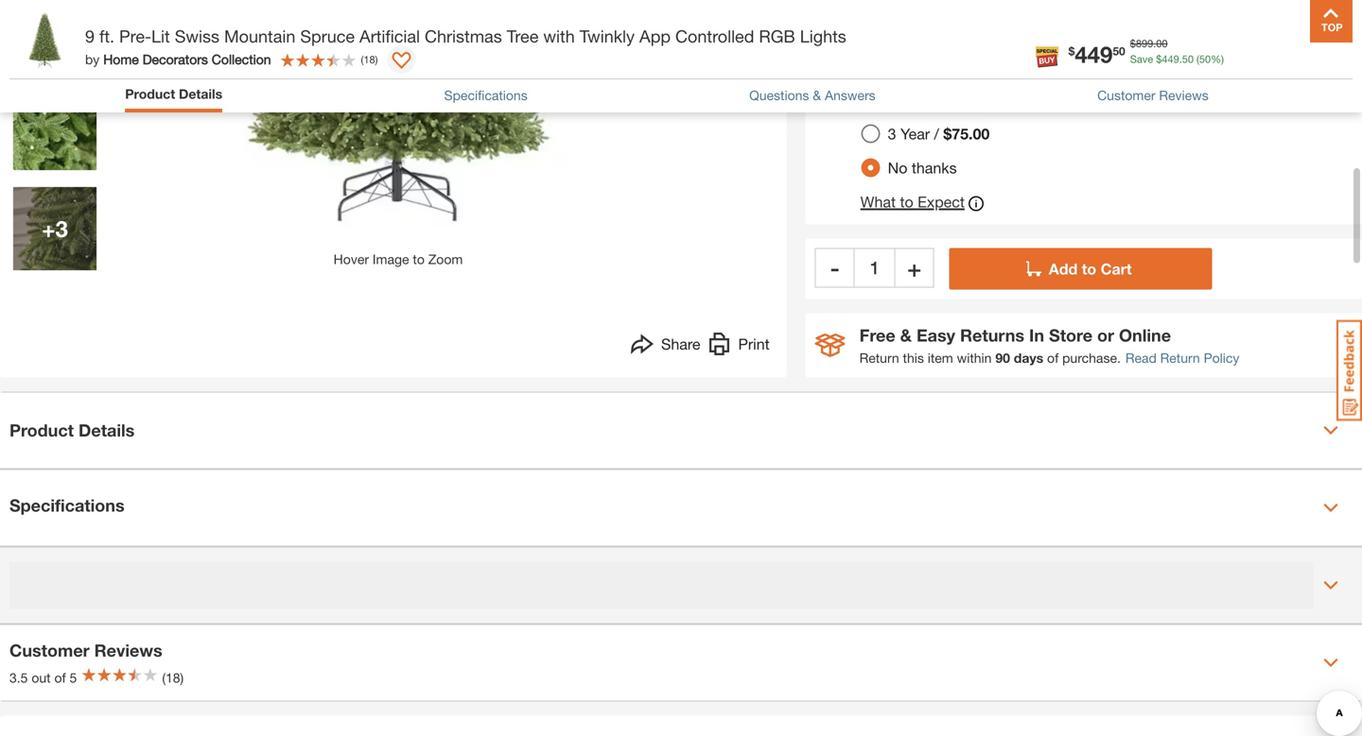 Task type: locate. For each thing, give the bounding box(es) containing it.
allstate
[[1138, 91, 1188, 109]]

0 vertical spatial specifications
[[444, 87, 528, 103]]

of left "5"
[[54, 670, 66, 686]]

home down ft.
[[103, 52, 139, 67]]

top button
[[1310, 0, 1353, 43]]

1 vertical spatial details
[[79, 420, 135, 441]]

449 inside $ 899 . 00 save $ 449 . 50 ( 50 %)
[[1162, 53, 1179, 65]]

1 ( from the left
[[1197, 53, 1199, 65]]

2 horizontal spatial to
[[1082, 260, 1096, 278]]

$75.00
[[943, 125, 990, 143]]

0 horizontal spatial reviews
[[94, 641, 162, 661]]

90
[[995, 350, 1010, 366]]

select
[[860, 91, 903, 109]]

customer down save
[[1097, 87, 1155, 103]]

0 vertical spatial of
[[1047, 350, 1059, 366]]

1 vertical spatial customer reviews
[[9, 641, 162, 661]]

home right "a"
[[919, 91, 960, 109]]

50 left %)
[[1182, 53, 1194, 65]]

+
[[42, 215, 55, 242], [908, 254, 921, 281]]

9 ft. pre-lit swiss mountain spruce artificial christmas tree with twinkly app controlled rgb lights
[[85, 26, 846, 46]]

save
[[1130, 53, 1153, 65]]

details
[[179, 86, 222, 102], [79, 420, 135, 441]]

tree
[[507, 26, 539, 46]]

0 vertical spatial customer reviews
[[1097, 87, 1209, 103]]

1 caret image from the top
[[1323, 423, 1338, 438]]

$ for 899
[[1130, 37, 1136, 50]]

0 vertical spatial 3
[[888, 125, 896, 143]]

0 vertical spatial +
[[42, 215, 55, 242]]

add to cart
[[1049, 260, 1132, 278]]

by inside the "protect this item select a home depot protection plan by allstate for:"
[[1117, 91, 1134, 109]]

product details button
[[125, 84, 222, 108], [125, 84, 222, 104], [0, 393, 1362, 469]]

00
[[1156, 37, 1168, 50]]

0 vertical spatial caret image
[[1323, 423, 1338, 438]]

to for add
[[1082, 260, 1096, 278]]

of
[[1047, 350, 1059, 366], [54, 670, 66, 686]]

return right read at the right
[[1160, 350, 1200, 366]]

1 horizontal spatial 449
[[1162, 53, 1179, 65]]

1 horizontal spatial to
[[900, 193, 913, 211]]

of right days
[[1047, 350, 1059, 366]]

1 horizontal spatial &
[[900, 325, 912, 346]]

to right what
[[900, 193, 913, 211]]

18
[[364, 53, 375, 66]]

3.5
[[9, 670, 28, 686]]

product details
[[125, 86, 222, 102], [9, 420, 135, 441]]

protection
[[1010, 91, 1079, 109]]

1 horizontal spatial reviews
[[1159, 87, 1209, 103]]

customer reviews button
[[1097, 85, 1209, 105], [1097, 85, 1209, 105]]

50 left save
[[1113, 44, 1125, 58]]

1 horizontal spatial details
[[179, 86, 222, 102]]

to inside button
[[900, 193, 913, 211]]

christmas
[[425, 26, 502, 46]]

1 vertical spatial specifications
[[9, 495, 124, 516]]

hover
[[334, 251, 369, 267]]

customer reviews up "5"
[[9, 641, 162, 661]]

$ up save
[[1130, 37, 1136, 50]]

specifications button
[[444, 85, 528, 105], [444, 85, 528, 105], [0, 470, 1362, 546]]

. left %)
[[1179, 53, 1182, 65]]

customer reviews
[[1097, 87, 1209, 103], [9, 641, 162, 661]]

1 horizontal spatial (
[[1197, 53, 1199, 65]]

to inside "button"
[[1082, 260, 1096, 278]]

9
[[85, 26, 95, 46]]

( left ')'
[[361, 53, 364, 66]]

spruce
[[300, 26, 355, 46]]

out
[[32, 670, 51, 686]]

0 horizontal spatial customer
[[9, 641, 90, 661]]

product
[[125, 86, 175, 102], [9, 420, 74, 441]]

3 year / $75.00
[[888, 125, 990, 143]]

controlled
[[675, 26, 754, 46]]

questions & answers button
[[749, 85, 876, 105], [749, 85, 876, 105]]

.
[[1153, 37, 1156, 50], [1179, 53, 1182, 65]]

50
[[1113, 44, 1125, 58], [1182, 53, 1194, 65], [1199, 53, 1211, 65]]

1 horizontal spatial customer
[[1097, 87, 1155, 103]]

& up this
[[900, 325, 912, 346]]

caret image down feedback link image
[[1323, 423, 1338, 438]]

item
[[986, 57, 1031, 82]]

home decorators collection pre lit christmas trees 22pg90214 a0.3 image
[[13, 87, 96, 170]]

1 vertical spatial product
[[9, 420, 74, 441]]

option group
[[854, 117, 1005, 185]]

answers
[[825, 87, 876, 103]]

1 horizontal spatial home
[[919, 91, 960, 109]]

with
[[543, 26, 575, 46]]

2 caret image from the top
[[1323, 501, 1338, 516]]

pre-
[[119, 26, 151, 46]]

0 vertical spatial product details
[[125, 86, 222, 102]]

0 horizontal spatial home
[[103, 52, 139, 67]]

twinkly
[[580, 26, 635, 46]]

$ up protection
[[1069, 44, 1075, 58]]

0 horizontal spatial by
[[85, 52, 100, 67]]

read
[[1126, 350, 1157, 366]]

- button
[[815, 248, 855, 288]]

1 vertical spatial by
[[1117, 91, 1134, 109]]

customer up 3.5 out of 5
[[9, 641, 90, 661]]

1 vertical spatial 3
[[55, 215, 68, 242]]

1 horizontal spatial customer reviews
[[1097, 87, 1209, 103]]

1 horizontal spatial of
[[1047, 350, 1059, 366]]

hover image to zoom button
[[114, 0, 682, 269]]

1 vertical spatial &
[[900, 325, 912, 346]]

plan
[[1083, 91, 1113, 109]]

0 horizontal spatial customer reviews
[[9, 641, 162, 661]]

& left answers
[[813, 87, 821, 103]]

display image
[[392, 52, 411, 71]]

customer
[[1097, 87, 1155, 103], [9, 641, 90, 661]]

( left %)
[[1197, 53, 1199, 65]]

by
[[85, 52, 100, 67], [1117, 91, 1134, 109]]

0 horizontal spatial $
[[1069, 44, 1075, 58]]

home
[[103, 52, 139, 67], [919, 91, 960, 109]]

reviews up "(18)"
[[94, 641, 162, 661]]

specifications
[[444, 87, 528, 103], [9, 495, 124, 516]]

2 horizontal spatial $
[[1156, 53, 1162, 65]]

1 horizontal spatial 50
[[1182, 53, 1194, 65]]

to left zoom
[[413, 251, 425, 267]]

a
[[907, 91, 915, 109]]

0 horizontal spatial 3
[[55, 215, 68, 242]]

1 vertical spatial +
[[908, 254, 921, 281]]

449 down 00
[[1162, 53, 1179, 65]]

50 up for:
[[1199, 53, 1211, 65]]

1 vertical spatial caret image
[[1323, 501, 1338, 516]]

$ for 449
[[1069, 44, 1075, 58]]

$ inside the $ 449 50
[[1069, 44, 1075, 58]]

1 vertical spatial home
[[919, 91, 960, 109]]

by down "9"
[[85, 52, 100, 67]]

caret image
[[1323, 423, 1338, 438], [1323, 501, 1338, 516]]

expect
[[918, 193, 965, 211]]

in
[[1029, 325, 1044, 346]]

0 horizontal spatial return
[[860, 350, 899, 366]]

5
[[70, 670, 77, 686]]

swiss
[[175, 26, 219, 46]]

1 horizontal spatial return
[[1160, 350, 1200, 366]]

questions & answers
[[749, 87, 876, 103]]

reviews down $ 899 . 00 save $ 449 . 50 ( 50 %)
[[1159, 87, 1209, 103]]

by right 'plan'
[[1117, 91, 1134, 109]]

50 inside the $ 449 50
[[1113, 44, 1125, 58]]

return down free
[[860, 350, 899, 366]]

%)
[[1211, 53, 1224, 65]]

no
[[888, 159, 908, 177]]

$
[[1130, 37, 1136, 50], [1069, 44, 1075, 58], [1156, 53, 1162, 65]]

+ for + 3
[[42, 215, 55, 242]]

0 horizontal spatial of
[[54, 670, 66, 686]]

/
[[934, 125, 939, 143]]

to
[[900, 193, 913, 211], [413, 251, 425, 267], [1082, 260, 1096, 278]]

1 horizontal spatial $
[[1130, 37, 1136, 50]]

0 vertical spatial product
[[125, 86, 175, 102]]

1 horizontal spatial by
[[1117, 91, 1134, 109]]

caret image up caret icon
[[1323, 501, 1338, 516]]

0 horizontal spatial to
[[413, 251, 425, 267]]

to right add at the right
[[1082, 260, 1096, 278]]

0 vertical spatial customer
[[1097, 87, 1155, 103]]

print button
[[708, 333, 770, 361]]

1 vertical spatial customer
[[9, 641, 90, 661]]

days
[[1014, 350, 1043, 366]]

449 up 'plan'
[[1075, 41, 1113, 68]]

protect
[[860, 57, 933, 82]]

artificial
[[359, 26, 420, 46]]

0 horizontal spatial 50
[[1113, 44, 1125, 58]]

1 horizontal spatial +
[[908, 254, 921, 281]]

+ inside button
[[908, 254, 921, 281]]

1 horizontal spatial .
[[1179, 53, 1182, 65]]

customer reviews down save
[[1097, 87, 1209, 103]]

0 vertical spatial &
[[813, 87, 821, 103]]

(
[[1197, 53, 1199, 65], [361, 53, 364, 66]]

& inside free & easy returns in store or online return this item within 90 days of purchase. read return policy
[[900, 325, 912, 346]]

& for free
[[900, 325, 912, 346]]

0 horizontal spatial +
[[42, 215, 55, 242]]

return
[[860, 350, 899, 366], [1160, 350, 1200, 366]]

&
[[813, 87, 821, 103], [900, 325, 912, 346]]

0 horizontal spatial &
[[813, 87, 821, 103]]

caret image for specifications
[[1323, 501, 1338, 516]]

home decorators collection pre lit christmas trees 22pg90214 1d.4 image
[[13, 187, 96, 270]]

0 horizontal spatial 449
[[1075, 41, 1113, 68]]

0 vertical spatial .
[[1153, 37, 1156, 50]]

$ down 00
[[1156, 53, 1162, 65]]

feedback link image
[[1337, 320, 1362, 422]]

None field
[[855, 248, 895, 288]]

option group containing 3 year /
[[854, 117, 1005, 185]]

online
[[1119, 325, 1171, 346]]

caret image for product details
[[1323, 423, 1338, 438]]

0 horizontal spatial (
[[361, 53, 364, 66]]

1 horizontal spatial 3
[[888, 125, 896, 143]]

. up allstate in the right top of the page
[[1153, 37, 1156, 50]]

0 horizontal spatial specifications
[[9, 495, 124, 516]]



Task type: vqa. For each thing, say whether or not it's contained in the screenshot.
advantage
no



Task type: describe. For each thing, give the bounding box(es) containing it.
0 vertical spatial reviews
[[1159, 87, 1209, 103]]

icon image
[[815, 334, 845, 357]]

2 horizontal spatial 50
[[1199, 53, 1211, 65]]

for:
[[1192, 91, 1214, 109]]

lights
[[800, 26, 846, 46]]

home inside the "protect this item select a home depot protection plan by allstate for:"
[[919, 91, 960, 109]]

returns
[[960, 325, 1024, 346]]

protect this item select a home depot protection plan by allstate for:
[[860, 57, 1214, 109]]

to for what
[[900, 193, 913, 211]]

this
[[939, 57, 981, 82]]

decorators
[[143, 52, 208, 67]]

-
[[831, 254, 839, 281]]

1 vertical spatial reviews
[[94, 641, 162, 661]]

0 vertical spatial details
[[179, 86, 222, 102]]

hover image to zoom
[[334, 251, 463, 267]]

1 vertical spatial product details
[[9, 420, 135, 441]]

1 return from the left
[[860, 350, 899, 366]]

0 vertical spatial home
[[103, 52, 139, 67]]

0 vertical spatial by
[[85, 52, 100, 67]]

free
[[860, 325, 895, 346]]

1 horizontal spatial specifications
[[444, 87, 528, 103]]

3.5 out of 5
[[9, 670, 77, 686]]

1 vertical spatial .
[[1179, 53, 1182, 65]]

rgb
[[759, 26, 795, 46]]

+ 3
[[42, 215, 68, 242]]

2 ( from the left
[[361, 53, 364, 66]]

collection
[[212, 52, 271, 67]]

0 horizontal spatial details
[[79, 420, 135, 441]]

what to expect button
[[860, 192, 984, 215]]

( inside $ 899 . 00 save $ 449 . 50 ( 50 %)
[[1197, 53, 1199, 65]]

+ button
[[895, 248, 934, 288]]

ft.
[[99, 26, 114, 46]]

or
[[1097, 325, 1114, 346]]

$ 899 . 00 save $ 449 . 50 ( 50 %)
[[1130, 37, 1224, 65]]

( 18 )
[[361, 53, 378, 66]]

purchase.
[[1062, 350, 1121, 366]]

easy
[[917, 325, 955, 346]]

caret image
[[1323, 578, 1338, 593]]

read return policy link
[[1126, 348, 1240, 368]]

& for questions
[[813, 87, 821, 103]]

0 horizontal spatial .
[[1153, 37, 1156, 50]]

home decorators collection pre lit christmas trees 22pg90214 40.2 image
[[13, 0, 96, 70]]

policy
[[1204, 350, 1240, 366]]

2 return from the left
[[1160, 350, 1200, 366]]

what to expect
[[860, 193, 965, 211]]

lit
[[151, 26, 170, 46]]

questions
[[749, 87, 809, 103]]

(18)
[[162, 670, 184, 686]]

$ 449 50
[[1069, 41, 1125, 68]]

item
[[928, 350, 953, 366]]

thanks
[[912, 159, 957, 177]]

by home decorators collection
[[85, 52, 271, 67]]

share
[[661, 335, 700, 353]]

year
[[901, 125, 930, 143]]

1 horizontal spatial product
[[125, 86, 175, 102]]

image
[[373, 251, 409, 267]]

of inside free & easy returns in store or online return this item within 90 days of purchase. read return policy
[[1047, 350, 1059, 366]]

no thanks
[[888, 159, 957, 177]]

this
[[903, 350, 924, 366]]

0 horizontal spatial product
[[9, 420, 74, 441]]

+ for +
[[908, 254, 921, 281]]

mountain
[[224, 26, 295, 46]]

depot
[[964, 91, 1005, 109]]

1 vertical spatial of
[[54, 670, 66, 686]]

app
[[639, 26, 671, 46]]

share button
[[631, 333, 700, 361]]

cart
[[1101, 260, 1132, 278]]

store
[[1049, 325, 1093, 346]]

what
[[860, 193, 896, 211]]

zoom
[[428, 251, 463, 267]]

to inside button
[[413, 251, 425, 267]]

)
[[375, 53, 378, 66]]

product image image
[[14, 9, 76, 71]]

899
[[1136, 37, 1153, 50]]

print
[[738, 335, 770, 353]]

free & easy returns in store or online return this item within 90 days of purchase. read return policy
[[860, 325, 1240, 366]]

add to cart button
[[949, 248, 1212, 290]]

add
[[1049, 260, 1078, 278]]

within
[[957, 350, 992, 366]]



